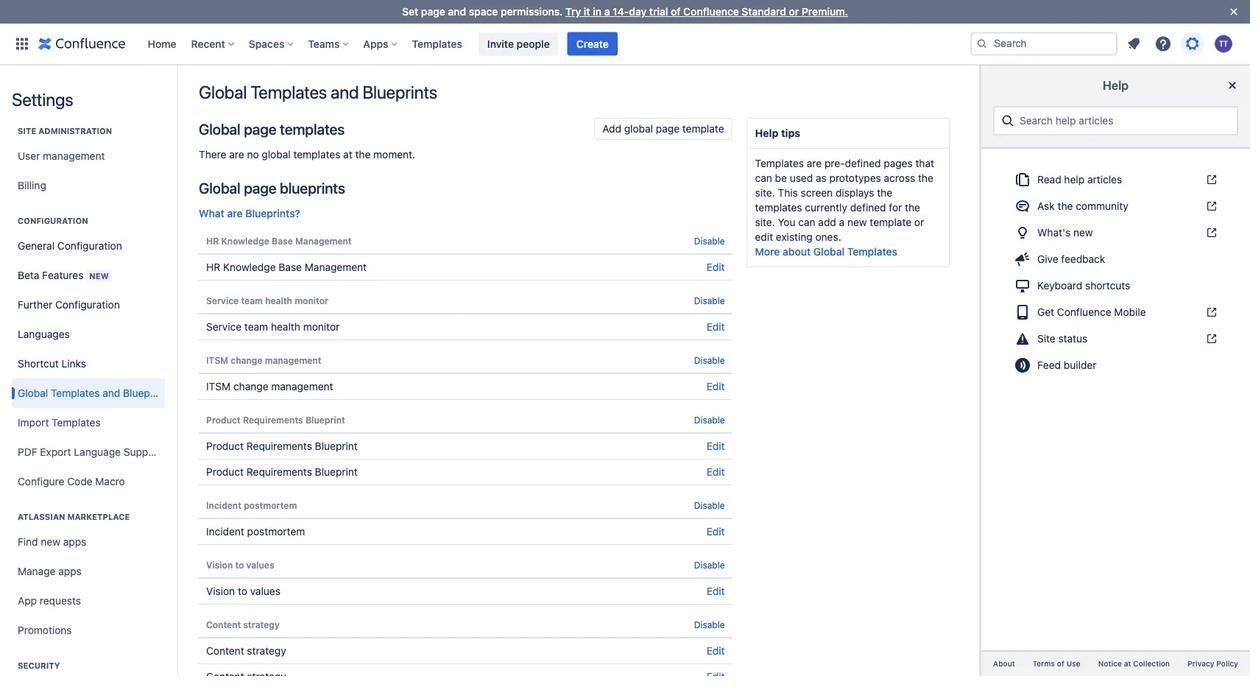 Task type: describe. For each thing, give the bounding box(es) containing it.
shortcuts
[[1086, 280, 1131, 292]]

lightbulb icon image
[[1014, 224, 1032, 242]]

the down that
[[919, 172, 934, 184]]

search image
[[977, 38, 989, 50]]

0 vertical spatial global
[[625, 123, 653, 135]]

templates up be
[[756, 157, 804, 169]]

read help articles
[[1038, 173, 1123, 186]]

global right collapse sidebar icon
[[199, 82, 247, 102]]

notice at collection
[[1099, 660, 1171, 668]]

content for disable
[[206, 620, 241, 630]]

a inside "templates are pre-defined pages that can be used as prototypes across the site. this screen displays the templates currently defined for the site. you can add a new template or edit existing ones. more about global templates"
[[840, 216, 845, 228]]

postmortem for disable
[[244, 500, 297, 511]]

displays
[[836, 187, 875, 199]]

blueprint for edit link related to product requirements blueprint
[[315, 466, 358, 478]]

management for disable
[[295, 236, 352, 246]]

marketplace
[[67, 512, 130, 522]]

further configuration link
[[12, 290, 165, 320]]

read
[[1038, 173, 1062, 186]]

there
[[199, 148, 227, 161]]

site for site status
[[1038, 333, 1056, 345]]

hr for disable
[[206, 236, 219, 246]]

4 disable link from the top
[[694, 415, 725, 425]]

service for disable
[[206, 295, 239, 306]]

team for edit
[[245, 321, 268, 333]]

global up there
[[199, 120, 241, 137]]

feed
[[1038, 359, 1062, 371]]

blueprint for 5th edit link from the bottom
[[315, 440, 358, 452]]

disable for vision to values
[[694, 560, 725, 570]]

pre-
[[825, 157, 845, 169]]

you
[[778, 216, 796, 228]]

manage apps link
[[12, 557, 165, 586]]

notice at collection link
[[1090, 658, 1180, 670]]

edit for itsm change management
[[707, 380, 725, 393]]

Search help articles field
[[1016, 108, 1232, 134]]

edit for product requirements blueprint
[[707, 466, 725, 478]]

0 horizontal spatial a
[[605, 6, 610, 18]]

add
[[819, 216, 837, 228]]

product requirements blueprint for edit link related to product requirements blueprint
[[206, 466, 358, 478]]

new for find new apps
[[41, 536, 60, 548]]

what's new link
[[1006, 221, 1227, 245]]

edit link for vision to values
[[707, 585, 725, 597]]

global page templates
[[199, 120, 345, 137]]

import templates link
[[12, 408, 165, 438]]

1 vertical spatial apps
[[58, 565, 82, 578]]

this
[[778, 187, 798, 199]]

templates up global page templates
[[251, 82, 327, 102]]

space
[[469, 6, 498, 18]]

signal icon image
[[1014, 357, 1032, 374]]

new
[[89, 271, 109, 281]]

edit link for hr knowledge base management
[[707, 261, 725, 273]]

invite people button
[[479, 32, 559, 56]]

what's
[[1038, 227, 1071, 239]]

teams
[[308, 38, 340, 50]]

configuration group
[[12, 200, 171, 501]]

global templates and blueprints inside configuration group
[[18, 387, 171, 399]]

trial
[[650, 6, 668, 18]]

ask the community
[[1038, 200, 1129, 212]]

the right for
[[905, 201, 921, 214]]

your profile and preferences image
[[1216, 35, 1233, 53]]

1 horizontal spatial can
[[799, 216, 816, 228]]

health for disable
[[265, 295, 292, 306]]

Search field
[[971, 32, 1118, 56]]

strategy for edit
[[247, 645, 286, 657]]

site status
[[1038, 333, 1088, 345]]

find
[[18, 536, 38, 548]]

disable link for itsm change management
[[694, 355, 725, 365]]

base for disable
[[272, 236, 293, 246]]

hr knowledge base management for edit
[[206, 261, 367, 273]]

shortcut icon image for mobile
[[1204, 306, 1218, 318]]

blueprints
[[280, 179, 345, 196]]

templates are pre-defined pages that can be used as prototypes across the site. this screen displays the templates currently defined for the site. you can add a new template or edit existing ones. more about global templates
[[756, 157, 935, 258]]

4 edit link from the top
[[707, 440, 725, 452]]

0 vertical spatial apps
[[63, 536, 86, 548]]

get
[[1038, 306, 1055, 318]]

content strategy for disable
[[206, 620, 280, 630]]

shortcut icon image for community
[[1204, 200, 1218, 212]]

give feedback
[[1038, 253, 1106, 265]]

ones.
[[816, 231, 842, 243]]

apps
[[363, 38, 389, 50]]

edit link for incident postmortem
[[707, 526, 725, 538]]

base for edit
[[279, 261, 302, 273]]

page for and
[[421, 6, 446, 18]]

templates down for
[[848, 246, 898, 258]]

0 horizontal spatial template
[[683, 123, 725, 135]]

configuration for further
[[55, 299, 120, 311]]

change for disable
[[231, 355, 263, 365]]

14-
[[613, 6, 629, 18]]

service team health monitor for edit
[[206, 321, 340, 333]]

what are blueprints?
[[199, 207, 300, 220]]

status
[[1059, 333, 1088, 345]]

feedback
[[1062, 253, 1106, 265]]

itsm for edit
[[206, 380, 231, 393]]

add global page template
[[603, 123, 725, 135]]

that
[[916, 157, 935, 169]]

and inside configuration group
[[103, 387, 120, 399]]

import
[[18, 417, 49, 429]]

give feedback button
[[1006, 248, 1227, 271]]

pdf export language support
[[18, 446, 162, 458]]

more
[[756, 246, 780, 258]]

billing
[[18, 179, 46, 192]]

global inside global templates and blueprints link
[[18, 387, 48, 399]]

vision to values for edit
[[206, 585, 281, 597]]

ask
[[1038, 200, 1056, 212]]

templates inside "templates are pre-defined pages that can be used as prototypes across the site. this screen displays the templates currently defined for the site. you can add a new template or edit existing ones. more about global templates"
[[756, 201, 803, 214]]

incident for disable
[[206, 500, 242, 511]]

community
[[1076, 200, 1129, 212]]

general configuration
[[18, 240, 122, 252]]

0 vertical spatial configuration
[[18, 216, 88, 226]]

pages
[[884, 157, 913, 169]]

user
[[18, 150, 40, 162]]

privacy
[[1188, 660, 1215, 668]]

try it in a 14-day trial of confluence standard or premium. link
[[566, 6, 849, 18]]

disable for service team health monitor
[[694, 295, 725, 306]]

as
[[816, 172, 827, 184]]

the inside ask the community link
[[1058, 200, 1074, 212]]

policy
[[1217, 660, 1239, 668]]

spaces button
[[244, 32, 299, 56]]

security
[[18, 661, 60, 671]]

support
[[124, 446, 162, 458]]

used
[[790, 172, 813, 184]]

configure code macro link
[[12, 467, 165, 497]]

product for 5th edit link from the bottom
[[206, 440, 244, 452]]

shortcut links
[[18, 358, 86, 370]]

global element
[[9, 23, 968, 64]]

feedback icon image
[[1014, 250, 1032, 268]]

close image
[[1226, 3, 1244, 21]]

vision for edit
[[206, 585, 235, 597]]

0 horizontal spatial at
[[343, 148, 353, 161]]

app
[[18, 595, 37, 607]]

management for edit
[[271, 380, 333, 393]]

to for disable
[[235, 560, 244, 570]]

knowledge for disable
[[221, 236, 270, 246]]

0 vertical spatial blueprint
[[306, 415, 345, 425]]

about
[[783, 246, 811, 258]]

read help articles link
[[1006, 168, 1227, 192]]

promotions link
[[12, 616, 165, 645]]

about
[[994, 660, 1016, 668]]

articles
[[1088, 173, 1123, 186]]

screen icon image
[[1014, 277, 1032, 295]]

requirements for 5th edit link from the bottom
[[247, 440, 312, 452]]

find new apps link
[[12, 527, 165, 557]]

blueprints inside configuration group
[[123, 387, 171, 399]]

1 vertical spatial defined
[[851, 201, 887, 214]]

team for disable
[[241, 295, 263, 306]]

disable for incident postmortem
[[694, 500, 725, 511]]

disable for itsm change management
[[694, 355, 725, 365]]

disable link for hr knowledge base management
[[694, 236, 725, 246]]

help for help
[[1104, 78, 1129, 92]]

language
[[74, 446, 121, 458]]

manage apps
[[18, 565, 82, 578]]

add
[[603, 123, 622, 135]]

comment icon image
[[1014, 197, 1032, 215]]

keyboard shortcuts button
[[1006, 274, 1227, 298]]

1 vertical spatial at
[[1125, 660, 1132, 668]]

hr for edit
[[206, 261, 220, 273]]

are for what
[[227, 207, 243, 220]]

to for edit
[[238, 585, 247, 597]]

the up for
[[878, 187, 893, 199]]

existing
[[776, 231, 813, 243]]

terms of use link
[[1024, 658, 1090, 670]]

knowledge for edit
[[223, 261, 276, 273]]

invite people
[[488, 38, 550, 50]]

edit link for itsm change management
[[707, 380, 725, 393]]

page for templates
[[244, 120, 277, 137]]

1 vertical spatial and
[[331, 82, 359, 102]]

shortcut icon image inside the site status link
[[1204, 333, 1218, 345]]

are for there
[[229, 148, 244, 161]]

more about global templates button
[[756, 245, 898, 259]]

page right add
[[656, 123, 680, 135]]

pdf export language support link
[[12, 438, 165, 467]]

incident postmortem for edit
[[206, 526, 305, 538]]

template inside "templates are pre-defined pages that can be used as prototypes across the site. this screen displays the templates currently defined for the site. you can add a new template or edit existing ones. more about global templates"
[[870, 216, 912, 228]]



Task type: vqa. For each thing, say whether or not it's contained in the screenshot.
Task image to the left
no



Task type: locate. For each thing, give the bounding box(es) containing it.
4 shortcut icon image from the top
[[1204, 306, 1218, 318]]

1 horizontal spatial and
[[331, 82, 359, 102]]

banner
[[0, 23, 1251, 65]]

edit link for product requirements blueprint
[[707, 466, 725, 478]]

2 product from the top
[[206, 440, 244, 452]]

monitor
[[295, 295, 329, 306], [303, 321, 340, 333]]

itsm for disable
[[206, 355, 228, 365]]

promotions
[[18, 624, 72, 636]]

2 vision to values from the top
[[206, 585, 281, 597]]

0 vertical spatial a
[[605, 6, 610, 18]]

3 disable link from the top
[[694, 355, 725, 365]]

1 vertical spatial blueprints
[[123, 387, 171, 399]]

the
[[355, 148, 371, 161], [919, 172, 934, 184], [878, 187, 893, 199], [1058, 200, 1074, 212], [905, 201, 921, 214]]

hr knowledge base management for disable
[[206, 236, 352, 246]]

0 horizontal spatial blueprints
[[123, 387, 171, 399]]

product requirements blueprint for 5th edit link from the bottom
[[206, 440, 358, 452]]

content strategy
[[206, 620, 280, 630], [206, 645, 286, 657]]

new right find
[[41, 536, 60, 548]]

1 vertical spatial template
[[870, 216, 912, 228]]

beta
[[18, 269, 39, 281]]

are left no
[[229, 148, 244, 161]]

1 horizontal spatial global templates and blueprints
[[199, 82, 438, 102]]

disable link for vision to values
[[694, 560, 725, 570]]

shortcut icon image
[[1204, 174, 1218, 186], [1204, 200, 1218, 212], [1204, 227, 1218, 239], [1204, 306, 1218, 318], [1204, 333, 1218, 345]]

templates up blueprints
[[294, 148, 341, 161]]

defined down 'displays'
[[851, 201, 887, 214]]

at
[[343, 148, 353, 161], [1125, 660, 1132, 668]]

0 vertical spatial at
[[343, 148, 353, 161]]

edit for incident postmortem
[[707, 526, 725, 538]]

0 vertical spatial product requirements blueprint
[[206, 415, 345, 425]]

5 disable link from the top
[[694, 500, 725, 511]]

site inside group
[[18, 126, 36, 136]]

site up user
[[18, 126, 36, 136]]

edit for hr knowledge base management
[[707, 261, 725, 273]]

product for 4th the disable link from the bottom of the page
[[206, 415, 241, 425]]

global right no
[[262, 148, 291, 161]]

import templates
[[18, 417, 101, 429]]

documents icon image
[[1014, 171, 1032, 189]]

0 vertical spatial requirements
[[243, 415, 303, 425]]

1 incident postmortem from the top
[[206, 500, 297, 511]]

1 site. from the top
[[756, 187, 776, 199]]

5 edit link from the top
[[707, 466, 725, 478]]

1 vertical spatial itsm
[[206, 380, 231, 393]]

2 itsm from the top
[[206, 380, 231, 393]]

help tips
[[756, 127, 801, 139]]

global up what
[[199, 179, 241, 196]]

1 vision to values from the top
[[206, 560, 274, 570]]

0 vertical spatial site.
[[756, 187, 776, 199]]

3 disable from the top
[[694, 355, 725, 365]]

0 vertical spatial hr knowledge base management
[[206, 236, 352, 246]]

settings icon image
[[1185, 35, 1202, 53]]

1 vertical spatial a
[[840, 216, 845, 228]]

use
[[1067, 660, 1081, 668]]

5 shortcut icon image from the top
[[1204, 333, 1218, 345]]

and down the 'shortcut links' link
[[103, 387, 120, 399]]

and down teams popup button
[[331, 82, 359, 102]]

0 vertical spatial postmortem
[[244, 500, 297, 511]]

1 vertical spatial confluence
[[1058, 306, 1112, 318]]

warning icon image
[[1014, 330, 1032, 348]]

user management
[[18, 150, 105, 162]]

disable link for service team health monitor
[[694, 295, 725, 306]]

standard
[[742, 6, 787, 18]]

0 vertical spatial content strategy
[[206, 620, 280, 630]]

1 incident from the top
[[206, 500, 242, 511]]

2 vertical spatial product
[[206, 466, 244, 478]]

2 vertical spatial and
[[103, 387, 120, 399]]

2 product requirements blueprint from the top
[[206, 440, 358, 452]]

page for blueprints
[[244, 179, 277, 196]]

2 disable from the top
[[694, 295, 725, 306]]

0 vertical spatial defined
[[845, 157, 881, 169]]

2 content from the top
[[206, 645, 244, 657]]

2 disable link from the top
[[694, 295, 725, 306]]

keyboard shortcuts
[[1038, 280, 1131, 292]]

templates up there are no global templates at the moment. in the left of the page
[[280, 120, 345, 137]]

2 edit link from the top
[[707, 321, 725, 333]]

1 vertical spatial global
[[262, 148, 291, 161]]

1 edit link from the top
[[707, 261, 725, 273]]

0 vertical spatial monitor
[[295, 295, 329, 306]]

1 vertical spatial help
[[756, 127, 779, 139]]

new up feedback
[[1074, 227, 1094, 239]]

1 vision from the top
[[206, 560, 233, 570]]

page right set
[[421, 6, 446, 18]]

further configuration
[[18, 299, 120, 311]]

service for edit
[[206, 321, 242, 333]]

global inside "templates are pre-defined pages that can be used as prototypes across the site. this screen displays the templates currently defined for the site. you can add a new template or edit existing ones. more about global templates"
[[814, 246, 845, 258]]

itsm change management for edit
[[206, 380, 333, 393]]

requirements for edit link related to product requirements blueprint
[[247, 466, 312, 478]]

2 incident from the top
[[206, 526, 244, 538]]

templates down links
[[51, 387, 100, 399]]

1 vertical spatial content
[[206, 645, 244, 657]]

0 horizontal spatial confluence
[[684, 6, 739, 18]]

5 disable from the top
[[694, 500, 725, 511]]

global templates and blueprints link
[[12, 379, 171, 408]]

shortcut icon image inside what's new link
[[1204, 227, 1218, 239]]

values for edit
[[250, 585, 281, 597]]

0 vertical spatial service team health monitor
[[206, 295, 329, 306]]

privacy policy link
[[1180, 658, 1248, 670]]

global templates and blueprints
[[199, 82, 438, 102], [18, 387, 171, 399]]

0 vertical spatial template
[[683, 123, 725, 135]]

or right standard
[[789, 6, 800, 18]]

0 vertical spatial itsm change management
[[206, 355, 322, 365]]

0 vertical spatial hr
[[206, 236, 219, 246]]

2 incident postmortem from the top
[[206, 526, 305, 538]]

0 vertical spatial change
[[231, 355, 263, 365]]

help
[[1065, 173, 1085, 186]]

0 vertical spatial strategy
[[243, 620, 280, 630]]

defined up prototypes
[[845, 157, 881, 169]]

1 horizontal spatial confluence
[[1058, 306, 1112, 318]]

a right add
[[840, 216, 845, 228]]

create
[[577, 38, 609, 50]]

0 horizontal spatial new
[[41, 536, 60, 548]]

1 vertical spatial management
[[265, 355, 322, 365]]

0 vertical spatial can
[[756, 172, 773, 184]]

ask the community link
[[1006, 194, 1227, 218]]

0 horizontal spatial of
[[671, 6, 681, 18]]

confluence right trial
[[684, 6, 739, 18]]

1 horizontal spatial blueprints
[[363, 82, 438, 102]]

2 hr from the top
[[206, 261, 220, 273]]

2 vertical spatial blueprint
[[315, 466, 358, 478]]

about button
[[985, 658, 1024, 670]]

edit for vision to values
[[707, 585, 725, 597]]

what
[[199, 207, 225, 220]]

app requests link
[[12, 586, 165, 616]]

configuration up the new
[[57, 240, 122, 252]]

2 itsm change management from the top
[[206, 380, 333, 393]]

management inside site administration group
[[43, 150, 105, 162]]

terms
[[1033, 660, 1056, 668]]

management
[[295, 236, 352, 246], [305, 261, 367, 273]]

moment.
[[374, 148, 416, 161]]

1 content strategy from the top
[[206, 620, 280, 630]]

3 edit link from the top
[[707, 380, 725, 393]]

global templates and blueprints down teams
[[199, 82, 438, 102]]

3 edit from the top
[[707, 380, 725, 393]]

2 site. from the top
[[756, 216, 776, 228]]

global right add
[[625, 123, 653, 135]]

1 hr knowledge base management from the top
[[206, 236, 352, 246]]

can up existing
[[799, 216, 816, 228]]

features
[[42, 269, 84, 281]]

1 vertical spatial or
[[915, 216, 925, 228]]

are right what
[[227, 207, 243, 220]]

site. up edit
[[756, 216, 776, 228]]

vision to values for disable
[[206, 560, 274, 570]]

strategy for disable
[[243, 620, 280, 630]]

1 vertical spatial global templates and blueprints
[[18, 387, 171, 399]]

6 disable from the top
[[694, 560, 725, 570]]

site right the warning icon
[[1038, 333, 1056, 345]]

new for what's new
[[1074, 227, 1094, 239]]

try
[[566, 6, 581, 18]]

disable link for incident postmortem
[[694, 500, 725, 511]]

appswitcher icon image
[[13, 35, 31, 53]]

1 horizontal spatial a
[[840, 216, 845, 228]]

add global page template link
[[595, 118, 733, 140]]

vision for disable
[[206, 560, 233, 570]]

1 vertical spatial itsm change management
[[206, 380, 333, 393]]

7 edit from the top
[[707, 585, 725, 597]]

1 horizontal spatial site
[[1038, 333, 1056, 345]]

the right ask
[[1058, 200, 1074, 212]]

the left 'moment.'
[[355, 148, 371, 161]]

0 horizontal spatial global
[[262, 148, 291, 161]]

2 horizontal spatial new
[[1074, 227, 1094, 239]]

1 service from the top
[[206, 295, 239, 306]]

feed builder
[[1038, 359, 1097, 371]]

templates
[[412, 38, 463, 50], [251, 82, 327, 102], [756, 157, 804, 169], [848, 246, 898, 258], [51, 387, 100, 399], [52, 417, 101, 429]]

macro
[[95, 476, 125, 488]]

of right trial
[[671, 6, 681, 18]]

configuration for general
[[57, 240, 122, 252]]

global page blueprints
[[199, 179, 345, 196]]

disable link
[[694, 236, 725, 246], [694, 295, 725, 306], [694, 355, 725, 365], [694, 415, 725, 425], [694, 500, 725, 511], [694, 560, 725, 570], [694, 620, 725, 630]]

general configuration link
[[12, 231, 165, 261]]

edit
[[756, 231, 774, 243]]

are inside button
[[227, 207, 243, 220]]

hr
[[206, 236, 219, 246], [206, 261, 220, 273]]

6 disable link from the top
[[694, 560, 725, 570]]

blueprints down apps popup button at the left top
[[363, 82, 438, 102]]

page
[[421, 6, 446, 18], [244, 120, 277, 137], [656, 123, 680, 135], [244, 179, 277, 196]]

1 vertical spatial content strategy
[[206, 645, 286, 657]]

new
[[848, 216, 868, 228], [1074, 227, 1094, 239], [41, 536, 60, 548]]

2 service from the top
[[206, 321, 242, 333]]

2 vertical spatial configuration
[[55, 299, 120, 311]]

1 vertical spatial blueprint
[[315, 440, 358, 452]]

edit
[[707, 261, 725, 273], [707, 321, 725, 333], [707, 380, 725, 393], [707, 440, 725, 452], [707, 466, 725, 478], [707, 526, 725, 538], [707, 585, 725, 597], [707, 645, 725, 657]]

1 shortcut icon image from the top
[[1204, 174, 1218, 186]]

2 service team health monitor from the top
[[206, 321, 340, 333]]

feed builder button
[[1006, 354, 1227, 377]]

close image
[[1224, 77, 1242, 94]]

help left tips
[[756, 127, 779, 139]]

1 itsm from the top
[[206, 355, 228, 365]]

2 horizontal spatial and
[[448, 6, 466, 18]]

site.
[[756, 187, 776, 199], [756, 216, 776, 228]]

global down ones.
[[814, 246, 845, 258]]

1 horizontal spatial help
[[1104, 78, 1129, 92]]

edit link for service team health monitor
[[707, 321, 725, 333]]

1 vertical spatial templates
[[294, 148, 341, 161]]

are up "as"
[[807, 157, 822, 169]]

0 vertical spatial service
[[206, 295, 239, 306]]

3 shortcut icon image from the top
[[1204, 227, 1218, 239]]

shortcut icon image inside get confluence mobile link
[[1204, 306, 1218, 318]]

1 vertical spatial of
[[1058, 660, 1065, 668]]

1 vertical spatial incident postmortem
[[206, 526, 305, 538]]

1 vertical spatial vision to values
[[206, 585, 281, 597]]

at right the notice
[[1125, 660, 1132, 668]]

shortcut
[[18, 358, 59, 370]]

help icon image
[[1155, 35, 1173, 53]]

2 vertical spatial product requirements blueprint
[[206, 466, 358, 478]]

page up no
[[244, 120, 277, 137]]

site administration
[[18, 126, 112, 136]]

app requests
[[18, 595, 81, 607]]

2 content strategy from the top
[[206, 645, 286, 657]]

day
[[629, 6, 647, 18]]

banner containing home
[[0, 23, 1251, 65]]

1 vertical spatial hr knowledge base management
[[206, 261, 367, 273]]

collapse sidebar image
[[161, 72, 193, 102]]

postmortem for edit
[[247, 526, 305, 538]]

0 vertical spatial knowledge
[[221, 236, 270, 246]]

7 disable from the top
[[694, 620, 725, 630]]

1 vertical spatial values
[[250, 585, 281, 597]]

1 horizontal spatial or
[[915, 216, 925, 228]]

configuration up languages link
[[55, 299, 120, 311]]

confluence image
[[38, 35, 126, 53], [38, 35, 126, 53]]

content strategy for edit
[[206, 645, 286, 657]]

atlassian
[[18, 512, 65, 522]]

4 disable from the top
[[694, 415, 725, 425]]

1 vertical spatial health
[[271, 321, 301, 333]]

new down 'displays'
[[848, 216, 868, 228]]

3 product from the top
[[206, 466, 244, 478]]

monitor for disable
[[295, 295, 329, 306]]

0 horizontal spatial help
[[756, 127, 779, 139]]

atlassian marketplace group
[[12, 497, 165, 650]]

shortcut icon image inside "read help articles" link
[[1204, 174, 1218, 186]]

0 vertical spatial global templates and blueprints
[[199, 82, 438, 102]]

what's new
[[1038, 227, 1094, 239]]

settings
[[12, 89, 73, 110]]

values
[[246, 560, 274, 570], [250, 585, 281, 597]]

0 horizontal spatial and
[[103, 387, 120, 399]]

health for edit
[[271, 321, 301, 333]]

a right in
[[605, 6, 610, 18]]

management for disable
[[265, 355, 322, 365]]

1 hr from the top
[[206, 236, 219, 246]]

2 vertical spatial templates
[[756, 201, 803, 214]]

0 vertical spatial content
[[206, 620, 241, 630]]

service team health monitor for disable
[[206, 295, 329, 306]]

1 vertical spatial postmortem
[[247, 526, 305, 538]]

new inside atlassian marketplace group
[[41, 536, 60, 548]]

7 disable link from the top
[[694, 620, 725, 630]]

1 vertical spatial change
[[233, 380, 269, 393]]

0 vertical spatial to
[[235, 560, 244, 570]]

are inside "templates are pre-defined pages that can be used as prototypes across the site. this screen displays the templates currently defined for the site. you can add a new template or edit existing ones. more about global templates"
[[807, 157, 822, 169]]

currently
[[805, 201, 848, 214]]

2 hr knowledge base management from the top
[[206, 261, 367, 273]]

1 vertical spatial monitor
[[303, 321, 340, 333]]

shortcut icon image for articles
[[1204, 174, 1218, 186]]

monitor for edit
[[303, 321, 340, 333]]

user management link
[[12, 141, 165, 171]]

site. down be
[[756, 187, 776, 199]]

site for site administration
[[18, 126, 36, 136]]

apps up requests
[[58, 565, 82, 578]]

requests
[[40, 595, 81, 607]]

0 vertical spatial incident
[[206, 500, 242, 511]]

hr knowledge base management
[[206, 236, 352, 246], [206, 261, 367, 273]]

8 edit link from the top
[[707, 645, 725, 657]]

6 edit from the top
[[707, 526, 725, 538]]

management for edit
[[305, 261, 367, 273]]

1 itsm change management from the top
[[206, 355, 322, 365]]

1 vertical spatial hr
[[206, 261, 220, 273]]

get confluence mobile
[[1038, 306, 1147, 318]]

templates up the you
[[756, 201, 803, 214]]

0 vertical spatial blueprints
[[363, 82, 438, 102]]

1 disable link from the top
[[694, 236, 725, 246]]

administration
[[38, 126, 112, 136]]

management
[[43, 150, 105, 162], [265, 355, 322, 365], [271, 380, 333, 393]]

0 vertical spatial product
[[206, 415, 241, 425]]

incident for edit
[[206, 526, 244, 538]]

change for edit
[[233, 380, 269, 393]]

1 disable from the top
[[694, 236, 725, 246]]

terms of use
[[1033, 660, 1081, 668]]

across
[[884, 172, 916, 184]]

0 horizontal spatial can
[[756, 172, 773, 184]]

are for templates
[[807, 157, 822, 169]]

4 edit from the top
[[707, 440, 725, 452]]

3 product requirements blueprint from the top
[[206, 466, 358, 478]]

7 edit link from the top
[[707, 585, 725, 597]]

1 product from the top
[[206, 415, 241, 425]]

site
[[18, 126, 36, 136], [1038, 333, 1056, 345]]

product for edit link related to product requirements blueprint
[[206, 466, 244, 478]]

0 horizontal spatial global templates and blueprints
[[18, 387, 171, 399]]

edit for service team health monitor
[[707, 321, 725, 333]]

of
[[671, 6, 681, 18], [1058, 660, 1065, 668]]

apps down atlassian marketplace
[[63, 536, 86, 548]]

or inside "templates are pre-defined pages that can be used as prototypes across the site. this screen displays the templates currently defined for the site. you can add a new template or edit existing ones. more about global templates"
[[915, 216, 925, 228]]

of left use
[[1058, 660, 1065, 668]]

1 vertical spatial team
[[245, 321, 268, 333]]

0 vertical spatial confluence
[[684, 6, 739, 18]]

6 edit link from the top
[[707, 526, 725, 538]]

content for edit
[[206, 645, 244, 657]]

confluence down keyboard shortcuts
[[1058, 306, 1112, 318]]

people
[[517, 38, 550, 50]]

1 vertical spatial service
[[206, 321, 242, 333]]

there are no global templates at the moment.
[[199, 148, 416, 161]]

1 vertical spatial management
[[305, 261, 367, 273]]

global templates and blueprints down the 'shortcut links' link
[[18, 387, 171, 399]]

recent
[[191, 38, 225, 50]]

0 vertical spatial health
[[265, 295, 292, 306]]

1 vertical spatial can
[[799, 216, 816, 228]]

blueprints
[[363, 82, 438, 102], [123, 387, 171, 399]]

are
[[229, 148, 244, 161], [807, 157, 822, 169], [227, 207, 243, 220]]

disable for hr knowledge base management
[[694, 236, 725, 246]]

1 vertical spatial base
[[279, 261, 302, 273]]

templates up pdf export language support link
[[52, 417, 101, 429]]

blueprints up support
[[123, 387, 171, 399]]

0 vertical spatial templates
[[280, 120, 345, 137]]

and left space
[[448, 6, 466, 18]]

global up import
[[18, 387, 48, 399]]

mobile icon image
[[1014, 303, 1032, 321]]

values for disable
[[246, 560, 274, 570]]

2 vertical spatial requirements
[[247, 466, 312, 478]]

incident postmortem for disable
[[206, 500, 297, 511]]

2 edit from the top
[[707, 321, 725, 333]]

0 vertical spatial itsm
[[206, 355, 228, 365]]

apps button
[[359, 32, 403, 56]]

templates down set
[[412, 38, 463, 50]]

0 vertical spatial management
[[43, 150, 105, 162]]

shortcut icon image inside ask the community link
[[1204, 200, 1218, 212]]

itsm change management for disable
[[206, 355, 322, 365]]

or down across
[[915, 216, 925, 228]]

page up what are blueprints?
[[244, 179, 277, 196]]

2 vision from the top
[[206, 585, 235, 597]]

1 vertical spatial requirements
[[247, 440, 312, 452]]

1 service team health monitor from the top
[[206, 295, 329, 306]]

5 edit from the top
[[707, 466, 725, 478]]

0 horizontal spatial or
[[789, 6, 800, 18]]

2 shortcut icon image from the top
[[1204, 200, 1218, 212]]

incident
[[206, 500, 242, 511], [206, 526, 244, 538]]

new inside "templates are pre-defined pages that can be used as prototypes across the site. this screen displays the templates currently defined for the site. you can add a new template or edit existing ones. more about global templates"
[[848, 216, 868, 228]]

site administration group
[[12, 111, 165, 205]]

vision
[[206, 560, 233, 570], [206, 585, 235, 597]]

templates inside global element
[[412, 38, 463, 50]]

and
[[448, 6, 466, 18], [331, 82, 359, 102], [103, 387, 120, 399]]

8 edit from the top
[[707, 645, 725, 657]]

1 product requirements blueprint from the top
[[206, 415, 345, 425]]

0 vertical spatial or
[[789, 6, 800, 18]]

1 horizontal spatial global
[[625, 123, 653, 135]]

1 edit from the top
[[707, 261, 725, 273]]

0 vertical spatial and
[[448, 6, 466, 18]]

atlassian marketplace
[[18, 512, 130, 522]]

site status link
[[1006, 327, 1227, 351]]

help for help tips
[[756, 127, 779, 139]]

further
[[18, 299, 52, 311]]

1 content from the top
[[206, 620, 241, 630]]

configuration up general
[[18, 216, 88, 226]]

notification icon image
[[1126, 35, 1143, 53]]

1 horizontal spatial new
[[848, 216, 868, 228]]

at left 'moment.'
[[343, 148, 353, 161]]

itsm change management
[[206, 355, 322, 365], [206, 380, 333, 393]]

can left be
[[756, 172, 773, 184]]

template
[[683, 123, 725, 135], [870, 216, 912, 228]]

be
[[775, 172, 787, 184]]

languages link
[[12, 320, 165, 349]]

requirements for 4th the disable link from the bottom of the page
[[243, 415, 303, 425]]

billing link
[[12, 171, 165, 200]]

help up search help articles field
[[1104, 78, 1129, 92]]



